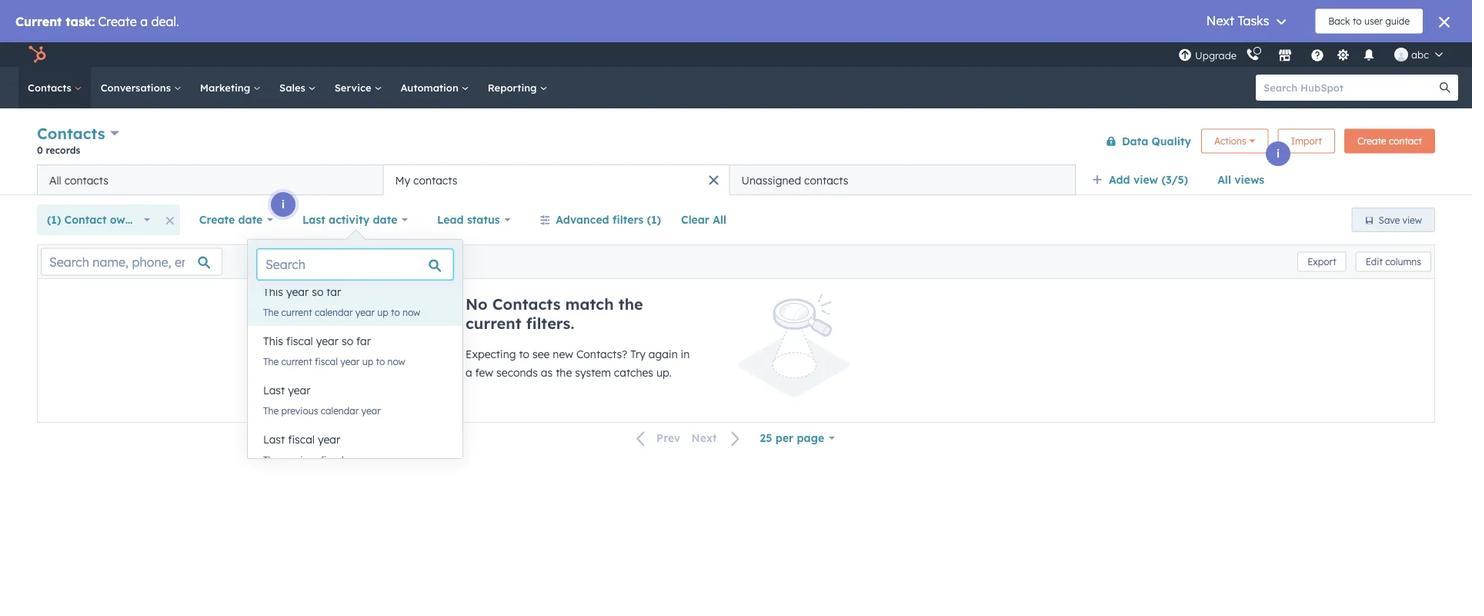 Task type: vqa. For each thing, say whether or not it's contained in the screenshot.
JACOB SIMON image
no



Task type: locate. For each thing, give the bounding box(es) containing it.
seconds
[[497, 366, 538, 380]]

1 this from the top
[[263, 286, 283, 299]]

contacts right my
[[413, 174, 458, 187]]

contacts
[[64, 174, 108, 187], [413, 174, 458, 187], [805, 174, 849, 187]]

i
[[1277, 147, 1280, 161], [282, 198, 285, 211]]

(1) left 'contact'
[[47, 213, 61, 227]]

last inside "dropdown button"
[[303, 213, 325, 227]]

1 horizontal spatial up
[[377, 307, 389, 318]]

0 horizontal spatial so
[[312, 286, 324, 299]]

1 horizontal spatial the
[[619, 295, 643, 314]]

far
[[327, 286, 341, 299], [356, 335, 371, 348]]

0 vertical spatial so
[[312, 286, 324, 299]]

far inside this fiscal year so far the current fiscal year up to now
[[356, 335, 371, 348]]

previous up last fiscal year the previous fiscal year in the left bottom of the page
[[281, 405, 318, 417]]

i left last activity date "dropdown button"
[[282, 198, 285, 211]]

to up last year button on the bottom of page
[[376, 356, 385, 368]]

1 horizontal spatial contacts
[[413, 174, 458, 187]]

this inside this year so far the current calendar year up to now
[[263, 286, 283, 299]]

last
[[303, 213, 325, 227], [263, 384, 285, 398], [263, 433, 285, 447]]

menu containing abc
[[1177, 42, 1454, 67]]

current up "expecting"
[[466, 314, 522, 333]]

1 vertical spatial calendar
[[321, 405, 359, 417]]

0 horizontal spatial to
[[376, 356, 385, 368]]

(1) inside popup button
[[47, 213, 61, 227]]

0 vertical spatial calendar
[[315, 307, 353, 318]]

view inside button
[[1403, 214, 1423, 226]]

settings image
[[1337, 49, 1351, 63]]

calendar
[[315, 307, 353, 318], [321, 405, 359, 417]]

2 date from the left
[[373, 213, 397, 227]]

(1)
[[47, 213, 61, 227], [647, 213, 661, 227]]

date right activity
[[373, 213, 397, 227]]

create left contact
[[1358, 135, 1387, 147]]

1 contacts from the left
[[64, 174, 108, 187]]

view right add
[[1134, 173, 1159, 187]]

calendar up this fiscal year so far button
[[315, 307, 353, 318]]

last down last year the previous calendar year
[[263, 433, 285, 447]]

contacts up records
[[37, 124, 105, 143]]

hubspot link
[[18, 45, 58, 64]]

advanced filters (1) button
[[530, 205, 671, 236]]

lead status
[[437, 213, 500, 227]]

1 horizontal spatial far
[[356, 335, 371, 348]]

this year so far the current calendar year up to now
[[263, 286, 421, 318]]

sales link
[[270, 67, 325, 109]]

contacts right unassigned
[[805, 174, 849, 187]]

up up last year button on the bottom of page
[[362, 356, 373, 368]]

export button
[[1298, 252, 1347, 272]]

edit columns button
[[1356, 252, 1432, 272]]

current
[[281, 307, 312, 318], [466, 314, 522, 333], [281, 356, 312, 368]]

contacts right no
[[493, 295, 561, 314]]

up inside this year so far the current calendar year up to now
[[377, 307, 389, 318]]

i left import
[[1277, 147, 1280, 161]]

as
[[541, 366, 553, 380]]

again
[[649, 348, 678, 361]]

last inside last year the previous calendar year
[[263, 384, 285, 398]]

to left see at left bottom
[[519, 348, 530, 361]]

last for last fiscal year the previous fiscal year
[[263, 433, 285, 447]]

create date
[[199, 213, 263, 227]]

(3/5)
[[1162, 173, 1189, 187]]

1 vertical spatial last
[[263, 384, 285, 398]]

pagination navigation
[[627, 429, 750, 449]]

0 horizontal spatial contacts
[[64, 174, 108, 187]]

calendar up last fiscal year button on the bottom of page
[[321, 405, 359, 417]]

2 vertical spatial last
[[263, 433, 285, 447]]

1 horizontal spatial date
[[373, 213, 397, 227]]

previous down last year the previous calendar year
[[281, 455, 318, 466]]

1 vertical spatial previous
[[281, 455, 318, 466]]

so down search search field in the top of the page
[[312, 286, 324, 299]]

0 horizontal spatial date
[[238, 213, 263, 227]]

0 horizontal spatial create
[[199, 213, 235, 227]]

2 vertical spatial contacts
[[493, 295, 561, 314]]

import button
[[1278, 129, 1336, 154]]

all contacts
[[49, 174, 108, 187]]

help button
[[1305, 42, 1331, 67]]

i button
[[1266, 142, 1291, 166], [271, 192, 296, 217]]

view for add
[[1134, 173, 1159, 187]]

all views link
[[1208, 165, 1275, 196]]

2 horizontal spatial to
[[519, 348, 530, 361]]

0 vertical spatial up
[[377, 307, 389, 318]]

25 per page
[[760, 432, 825, 445]]

3 the from the top
[[263, 405, 279, 417]]

so
[[312, 286, 324, 299], [342, 335, 353, 348]]

2 horizontal spatial all
[[1218, 173, 1232, 187]]

all inside button
[[49, 174, 61, 187]]

now inside this fiscal year so far the current fiscal year up to now
[[388, 356, 406, 368]]

now
[[403, 307, 421, 318], [388, 356, 406, 368]]

1 previous from the top
[[281, 405, 318, 417]]

0 horizontal spatial i
[[282, 198, 285, 211]]

last left activity
[[303, 213, 325, 227]]

1 horizontal spatial (1)
[[647, 213, 661, 227]]

this year so far button
[[248, 277, 463, 308]]

list box
[[248, 277, 463, 474]]

up
[[377, 307, 389, 318], [362, 356, 373, 368]]

0 vertical spatial i button
[[1266, 142, 1291, 166]]

far down search search field in the top of the page
[[327, 286, 341, 299]]

4 the from the top
[[263, 455, 279, 466]]

view right save
[[1403, 214, 1423, 226]]

the
[[619, 295, 643, 314], [556, 366, 572, 380]]

expecting to see new contacts? try again in a few seconds as the system catches up.
[[466, 348, 690, 380]]

up inside this fiscal year so far the current fiscal year up to now
[[362, 356, 373, 368]]

to inside expecting to see new contacts? try again in a few seconds as the system catches up.
[[519, 348, 530, 361]]

1 vertical spatial this
[[263, 335, 283, 348]]

25 per page button
[[750, 423, 845, 454]]

no
[[466, 295, 488, 314]]

Search search field
[[257, 249, 454, 280]]

data quality button
[[1096, 126, 1193, 157]]

now inside this year so far the current calendar year up to now
[[403, 307, 421, 318]]

contacts down hubspot link
[[28, 81, 74, 94]]

1 horizontal spatial create
[[1358, 135, 1387, 147]]

1 vertical spatial create
[[199, 213, 235, 227]]

1 vertical spatial so
[[342, 335, 353, 348]]

create inside button
[[1358, 135, 1387, 147]]

contacts inside button
[[413, 174, 458, 187]]

1 (1) from the left
[[47, 213, 61, 227]]

0 horizontal spatial (1)
[[47, 213, 61, 227]]

so down this year so far the current calendar year up to now
[[342, 335, 353, 348]]

0 horizontal spatial far
[[327, 286, 341, 299]]

up up this fiscal year so far button
[[377, 307, 389, 318]]

(1) contact owner button
[[37, 205, 160, 236]]

create inside 'popup button'
[[199, 213, 235, 227]]

0 horizontal spatial view
[[1134, 173, 1159, 187]]

contacts
[[28, 81, 74, 94], [37, 124, 105, 143], [493, 295, 561, 314]]

2 this from the top
[[263, 335, 283, 348]]

the
[[263, 307, 279, 318], [263, 356, 279, 368], [263, 405, 279, 417], [263, 455, 279, 466]]

0 vertical spatial this
[[263, 286, 283, 299]]

marketing link
[[191, 67, 270, 109]]

to inside this fiscal year so far the current fiscal year up to now
[[376, 356, 385, 368]]

1 date from the left
[[238, 213, 263, 227]]

now up this fiscal year so far button
[[403, 307, 421, 318]]

current up last year the previous calendar year
[[281, 356, 312, 368]]

to up this fiscal year so far button
[[391, 307, 400, 318]]

contacts for my contacts
[[413, 174, 458, 187]]

1 horizontal spatial i
[[1277, 147, 1280, 161]]

columns
[[1386, 256, 1422, 268]]

search image
[[1440, 82, 1451, 93]]

notifications image
[[1363, 49, 1377, 63]]

date down "all contacts" button
[[238, 213, 263, 227]]

conversations link
[[91, 67, 191, 109]]

advanced
[[556, 213, 609, 227]]

2 (1) from the left
[[647, 213, 661, 227]]

clear all
[[681, 213, 727, 227]]

0 vertical spatial i
[[1277, 147, 1280, 161]]

abc button
[[1386, 42, 1453, 67]]

marketplaces button
[[1269, 42, 1302, 67]]

all right the 'clear'
[[713, 213, 727, 227]]

the right match
[[619, 295, 643, 314]]

all down 0 records
[[49, 174, 61, 187]]

1 horizontal spatial view
[[1403, 214, 1423, 226]]

contacts inside no contacts match the current filters.
[[493, 295, 561, 314]]

view
[[1134, 173, 1159, 187], [1403, 214, 1423, 226]]

0 vertical spatial now
[[403, 307, 421, 318]]

current inside this fiscal year so far the current fiscal year up to now
[[281, 356, 312, 368]]

see
[[533, 348, 550, 361]]

0 vertical spatial previous
[[281, 405, 318, 417]]

0 vertical spatial far
[[327, 286, 341, 299]]

contacts button
[[37, 122, 119, 145]]

clear
[[681, 213, 710, 227]]

menu
[[1177, 42, 1454, 67]]

1 vertical spatial view
[[1403, 214, 1423, 226]]

prev
[[657, 432, 681, 445]]

all left "views"
[[1218, 173, 1232, 187]]

1 vertical spatial now
[[388, 356, 406, 368]]

0 horizontal spatial all
[[49, 174, 61, 187]]

1 vertical spatial contacts
[[37, 124, 105, 143]]

last up last fiscal year the previous fiscal year in the left bottom of the page
[[263, 384, 285, 398]]

create down "all contacts" button
[[199, 213, 235, 227]]

far down this year so far the current calendar year up to now
[[356, 335, 371, 348]]

(1) inside 'button'
[[647, 213, 661, 227]]

view inside popup button
[[1134, 173, 1159, 187]]

last for last activity date
[[303, 213, 325, 227]]

data
[[1122, 134, 1149, 148]]

last year button
[[248, 376, 463, 406]]

create for create contact
[[1358, 135, 1387, 147]]

contacts link
[[18, 67, 91, 109]]

up.
[[657, 366, 672, 380]]

1 horizontal spatial all
[[713, 213, 727, 227]]

all for all views
[[1218, 173, 1232, 187]]

0 horizontal spatial the
[[556, 366, 572, 380]]

date
[[238, 213, 263, 227], [373, 213, 397, 227]]

owner
[[110, 213, 143, 227]]

1 vertical spatial the
[[556, 366, 572, 380]]

0 horizontal spatial i button
[[271, 192, 296, 217]]

1 horizontal spatial to
[[391, 307, 400, 318]]

0 vertical spatial the
[[619, 295, 643, 314]]

this inside this fiscal year so far the current fiscal year up to now
[[263, 335, 283, 348]]

advanced filters (1)
[[556, 213, 661, 227]]

1 vertical spatial far
[[356, 335, 371, 348]]

Search name, phone, email addresses, or company search field
[[41, 248, 222, 276]]

0 vertical spatial last
[[303, 213, 325, 227]]

(1) right filters
[[647, 213, 661, 227]]

now up last year button on the bottom of page
[[388, 356, 406, 368]]

current up this fiscal year so far the current fiscal year up to now
[[281, 307, 312, 318]]

data quality
[[1122, 134, 1192, 148]]

current inside no contacts match the current filters.
[[466, 314, 522, 333]]

i button right create date
[[271, 192, 296, 217]]

help image
[[1311, 49, 1325, 63]]

contacts down records
[[64, 174, 108, 187]]

create for create date
[[199, 213, 235, 227]]

abc
[[1412, 48, 1430, 61]]

1 the from the top
[[263, 307, 279, 318]]

2 contacts from the left
[[413, 174, 458, 187]]

export
[[1308, 256, 1337, 268]]

so inside this fiscal year so far the current fiscal year up to now
[[342, 335, 353, 348]]

i button left import
[[1266, 142, 1291, 166]]

2 previous from the top
[[281, 455, 318, 466]]

1 vertical spatial up
[[362, 356, 373, 368]]

the right the as
[[556, 366, 572, 380]]

1 horizontal spatial so
[[342, 335, 353, 348]]

0 horizontal spatial up
[[362, 356, 373, 368]]

last inside last fiscal year the previous fiscal year
[[263, 433, 285, 447]]

2 horizontal spatial contacts
[[805, 174, 849, 187]]

to
[[391, 307, 400, 318], [519, 348, 530, 361], [376, 356, 385, 368]]

3 contacts from the left
[[805, 174, 849, 187]]

0 vertical spatial create
[[1358, 135, 1387, 147]]

automation link
[[391, 67, 479, 109]]

0 vertical spatial view
[[1134, 173, 1159, 187]]

current inside this year so far the current calendar year up to now
[[281, 307, 312, 318]]

0 records
[[37, 144, 80, 156]]

2 the from the top
[[263, 356, 279, 368]]



Task type: describe. For each thing, give the bounding box(es) containing it.
last activity date button
[[293, 205, 418, 236]]

lead status button
[[427, 205, 521, 236]]

hubspot image
[[28, 45, 46, 64]]

marketplaces image
[[1279, 49, 1293, 63]]

sales
[[279, 81, 308, 94]]

the inside this year so far the current calendar year up to now
[[263, 307, 279, 318]]

create contact
[[1358, 135, 1423, 147]]

Search HubSpot search field
[[1256, 75, 1445, 101]]

page
[[797, 432, 825, 445]]

last year the previous calendar year
[[263, 384, 381, 417]]

try
[[631, 348, 646, 361]]

far inside this year so far the current calendar year up to now
[[327, 286, 341, 299]]

match
[[566, 295, 614, 314]]

date inside last activity date "dropdown button"
[[373, 213, 397, 227]]

0 vertical spatial contacts
[[28, 81, 74, 94]]

1 vertical spatial i
[[282, 198, 285, 211]]

so inside this year so far the current calendar year up to now
[[312, 286, 324, 299]]

contact
[[64, 213, 107, 227]]

upgrade image
[[1179, 49, 1193, 63]]

prev button
[[627, 429, 686, 449]]

unassigned contacts
[[742, 174, 849, 187]]

reporting link
[[479, 67, 557, 109]]

previous inside last fiscal year the previous fiscal year
[[281, 455, 318, 466]]

all contacts button
[[37, 165, 383, 196]]

(1) contact owner
[[47, 213, 143, 227]]

the inside no contacts match the current filters.
[[619, 295, 643, 314]]

calendar inside this year so far the current calendar year up to now
[[315, 307, 353, 318]]

last for last year the previous calendar year
[[263, 384, 285, 398]]

in
[[681, 348, 690, 361]]

notifications button
[[1356, 42, 1383, 67]]

0
[[37, 144, 43, 156]]

contacts inside popup button
[[37, 124, 105, 143]]

the inside last fiscal year the previous fiscal year
[[263, 455, 279, 466]]

add
[[1109, 173, 1131, 187]]

1 vertical spatial i button
[[271, 192, 296, 217]]

actions button
[[1202, 129, 1269, 154]]

catches
[[614, 366, 654, 380]]

the inside this fiscal year so far the current fiscal year up to now
[[263, 356, 279, 368]]

contacts for all contacts
[[64, 174, 108, 187]]

create contact button
[[1345, 129, 1436, 154]]

1 horizontal spatial i button
[[1266, 142, 1291, 166]]

unassigned
[[742, 174, 802, 187]]

new
[[553, 348, 573, 361]]

service link
[[325, 67, 391, 109]]

settings link
[[1334, 47, 1353, 63]]

contact
[[1389, 135, 1423, 147]]

to inside this year so far the current calendar year up to now
[[391, 307, 400, 318]]

quality
[[1152, 134, 1192, 148]]

views
[[1235, 173, 1265, 187]]

contacts banner
[[37, 121, 1436, 165]]

previous inside last year the previous calendar year
[[281, 405, 318, 417]]

actions
[[1215, 135, 1247, 147]]

conversations
[[101, 81, 174, 94]]

save
[[1379, 214, 1400, 226]]

search button
[[1433, 75, 1459, 101]]

activity
[[329, 213, 370, 227]]

calendar inside last year the previous calendar year
[[321, 405, 359, 417]]

save view button
[[1352, 208, 1436, 232]]

last fiscal year button
[[248, 425, 463, 456]]

the inside expecting to see new contacts? try again in a few seconds as the system catches up.
[[556, 366, 572, 380]]

add view (3/5)
[[1109, 173, 1189, 187]]

edit columns
[[1366, 256, 1422, 268]]

automation
[[401, 81, 462, 94]]

this for this fiscal year so far
[[263, 335, 283, 348]]

calling icon button
[[1240, 44, 1266, 65]]

list box containing this year so far
[[248, 277, 463, 474]]

filters
[[613, 213, 644, 227]]

records
[[46, 144, 80, 156]]

my contacts
[[395, 174, 458, 187]]

unassigned contacts button
[[730, 165, 1076, 196]]

last fiscal year the previous fiscal year
[[263, 433, 366, 466]]

a
[[466, 366, 472, 380]]

no contacts match the current filters.
[[466, 295, 643, 333]]

edit
[[1366, 256, 1383, 268]]

25
[[760, 432, 773, 445]]

add view (3/5) button
[[1082, 165, 1208, 196]]

this for this year so far
[[263, 286, 283, 299]]

system
[[575, 366, 611, 380]]

this fiscal year so far button
[[248, 326, 463, 357]]

filters.
[[526, 314, 575, 333]]

save view
[[1379, 214, 1423, 226]]

expecting
[[466, 348, 516, 361]]

date inside create date 'popup button'
[[238, 213, 263, 227]]

my
[[395, 174, 410, 187]]

contacts?
[[577, 348, 628, 361]]

all for all contacts
[[49, 174, 61, 187]]

create date button
[[189, 205, 283, 236]]

import
[[1292, 135, 1322, 147]]

gary orlando image
[[1395, 48, 1409, 62]]

view for save
[[1403, 214, 1423, 226]]

status
[[467, 213, 500, 227]]

clear all button
[[671, 205, 737, 236]]

upgrade
[[1196, 49, 1237, 62]]

the inside last year the previous calendar year
[[263, 405, 279, 417]]

all views
[[1218, 173, 1265, 187]]

few
[[475, 366, 494, 380]]

service
[[335, 81, 374, 94]]

all inside button
[[713, 213, 727, 227]]

my contacts button
[[383, 165, 730, 196]]

calling icon image
[[1246, 48, 1260, 62]]

per
[[776, 432, 794, 445]]

next button
[[686, 429, 750, 449]]

contacts for unassigned contacts
[[805, 174, 849, 187]]



